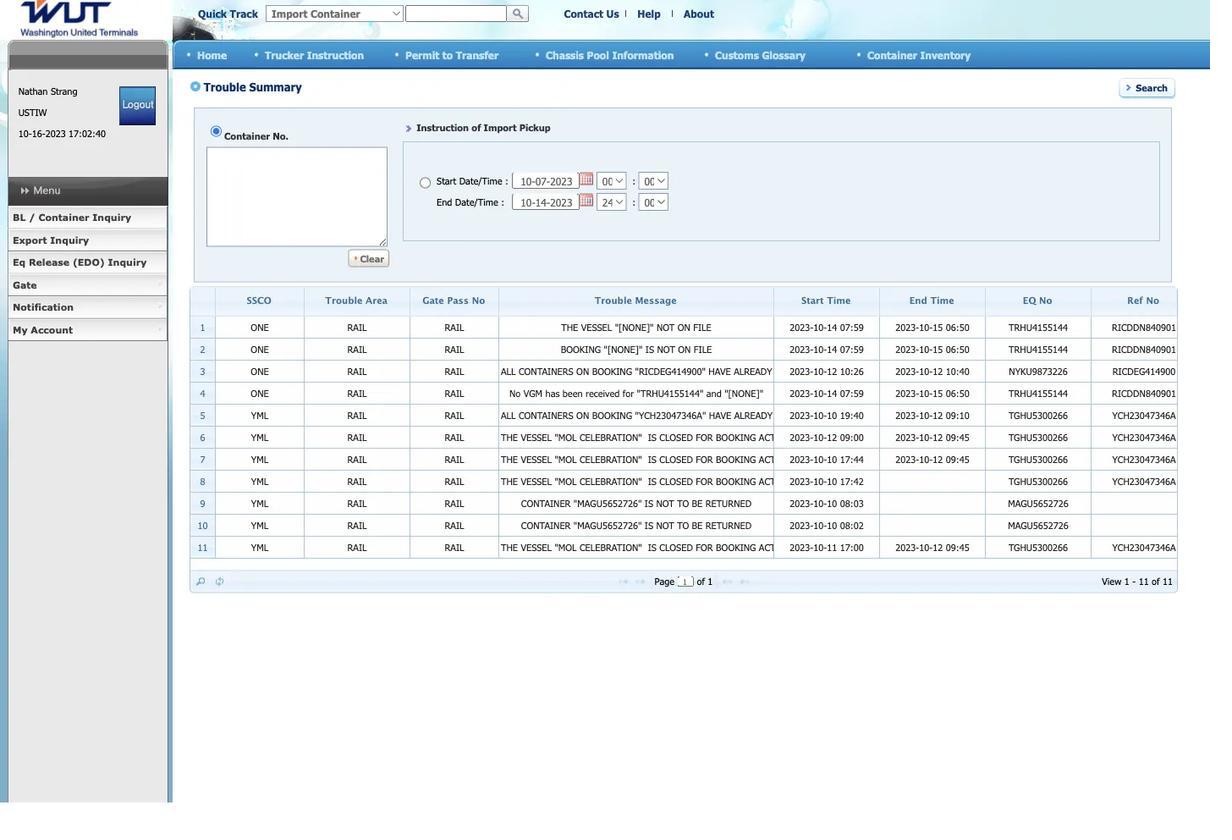 Task type: locate. For each thing, give the bounding box(es) containing it.
eq release (edo) inquiry
[[13, 257, 147, 268]]

contact us link
[[564, 7, 619, 20]]

inquiry for container
[[93, 212, 131, 223]]

customs
[[715, 48, 759, 61]]

my account
[[13, 324, 73, 335]]

container
[[868, 48, 918, 61], [39, 212, 89, 223]]

container left inventory
[[868, 48, 918, 61]]

ustiw
[[18, 107, 47, 118]]

inquiry up export inquiry link
[[93, 212, 131, 223]]

home
[[197, 48, 227, 61]]

inquiry right (edo) at top left
[[108, 257, 147, 268]]

my account link
[[8, 319, 168, 341]]

contact
[[564, 7, 604, 20]]

2 vertical spatial inquiry
[[108, 257, 147, 268]]

gate link
[[8, 274, 168, 296]]

eq release (edo) inquiry link
[[8, 251, 168, 274]]

1 horizontal spatial container
[[868, 48, 918, 61]]

strang
[[51, 86, 77, 97]]

0 horizontal spatial container
[[39, 212, 89, 223]]

transfer
[[456, 48, 499, 61]]

17:02:40
[[69, 128, 106, 139]]

help
[[638, 7, 661, 20]]

bl / container inquiry link
[[8, 207, 168, 229]]

nathan strang
[[18, 86, 77, 97]]

customs glossary
[[715, 48, 806, 61]]

inquiry for (edo)
[[108, 257, 147, 268]]

2023
[[45, 128, 66, 139]]

inquiry down bl / container inquiry
[[50, 234, 89, 246]]

contact us
[[564, 7, 619, 20]]

0 vertical spatial inquiry
[[93, 212, 131, 223]]

0 vertical spatial container
[[868, 48, 918, 61]]

gate
[[13, 279, 37, 290]]

bl
[[13, 212, 26, 223]]

inquiry
[[93, 212, 131, 223], [50, 234, 89, 246], [108, 257, 147, 268]]

export
[[13, 234, 47, 246]]

instruction
[[307, 48, 364, 61]]

bl / container inquiry
[[13, 212, 131, 223]]

login image
[[120, 86, 156, 125]]

container up export inquiry
[[39, 212, 89, 223]]

nathan
[[18, 86, 48, 97]]

(edo)
[[73, 257, 105, 268]]

None text field
[[406, 5, 507, 22]]

about link
[[684, 7, 714, 20]]

about
[[684, 7, 714, 20]]



Task type: describe. For each thing, give the bounding box(es) containing it.
chassis pool information
[[546, 48, 674, 61]]

notification
[[13, 301, 74, 313]]

help link
[[638, 7, 661, 20]]

us
[[607, 7, 619, 20]]

trucker
[[265, 48, 304, 61]]

track
[[230, 7, 258, 20]]

export inquiry
[[13, 234, 89, 246]]

trucker instruction
[[265, 48, 364, 61]]

export inquiry link
[[8, 229, 168, 251]]

10-16-2023 17:02:40
[[18, 128, 106, 139]]

notification link
[[8, 296, 168, 319]]

permit to transfer
[[406, 48, 499, 61]]

account
[[31, 324, 73, 335]]

quick track
[[198, 7, 258, 20]]

permit
[[406, 48, 440, 61]]

my
[[13, 324, 28, 335]]

/
[[29, 212, 35, 223]]

10-
[[18, 128, 32, 139]]

container inventory
[[868, 48, 971, 61]]

eq
[[13, 257, 26, 268]]

quick
[[198, 7, 227, 20]]

information
[[612, 48, 674, 61]]

1 vertical spatial inquiry
[[50, 234, 89, 246]]

release
[[29, 257, 70, 268]]

16-
[[32, 128, 45, 139]]

pool
[[587, 48, 609, 61]]

to
[[443, 48, 453, 61]]

glossary
[[762, 48, 806, 61]]

1 vertical spatial container
[[39, 212, 89, 223]]

chassis
[[546, 48, 584, 61]]

inventory
[[921, 48, 971, 61]]



Task type: vqa. For each thing, say whether or not it's contained in the screenshot.
account
yes



